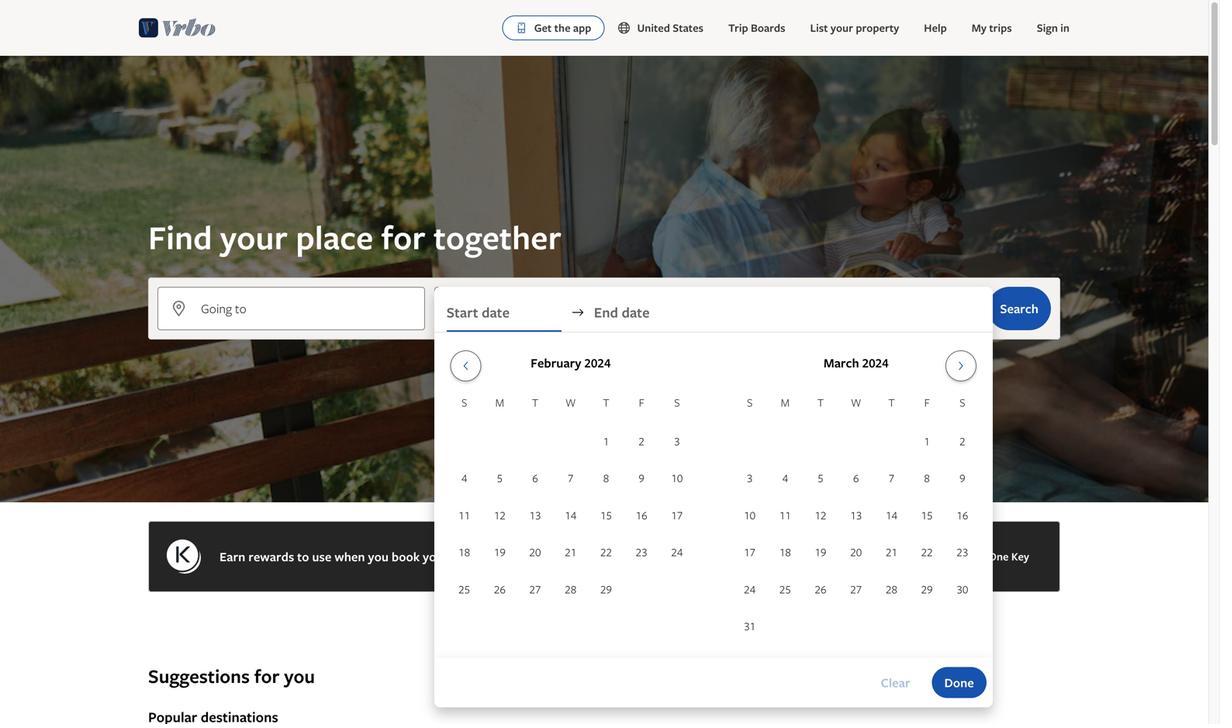 Task type: describe. For each thing, give the bounding box(es) containing it.
31 button
[[732, 609, 767, 644]]

trip boards
[[728, 21, 785, 35]]

february 2024 element
[[447, 394, 695, 609]]

place
[[296, 215, 373, 259]]

your for find
[[220, 215, 288, 259]]

2 19 button from the left
[[803, 535, 838, 570]]

app
[[573, 21, 591, 35]]

w for february
[[565, 395, 576, 410]]

0 vertical spatial 10 button
[[659, 460, 695, 496]]

2 9 button from the left
[[945, 460, 980, 496]]

12 button inside february 2024 element
[[482, 498, 517, 533]]

find your place for together
[[148, 215, 561, 259]]

1 horizontal spatial 17 button
[[732, 535, 767, 570]]

getaway
[[479, 548, 526, 565]]

hotels.com
[[653, 548, 717, 565]]

1 6 button from the left
[[517, 460, 553, 496]]

28 inside february 2024 element
[[565, 582, 576, 597]]

1 21 button from the left
[[553, 535, 588, 570]]

30 button
[[945, 572, 980, 607]]

1 9 button from the left
[[624, 460, 659, 496]]

states
[[673, 21, 703, 35]]

2 20 from the left
[[850, 545, 862, 560]]

3 t from the left
[[817, 395, 824, 410]]

w for march
[[851, 395, 861, 410]]

directional image
[[571, 306, 585, 320]]

2 6 button from the left
[[838, 460, 874, 496]]

12 button inside the march 2024 element
[[803, 498, 838, 533]]

6 inside the march 2024 element
[[853, 471, 859, 486]]

15 button inside the march 2024 element
[[909, 498, 945, 533]]

when
[[334, 548, 365, 565]]

1 4 from the left
[[461, 471, 467, 486]]

2 11 button from the left
[[767, 498, 803, 533]]

suggestions for you
[[148, 664, 315, 689]]

my trips link
[[959, 12, 1024, 43]]

sign in
[[1037, 21, 1070, 35]]

1 vertical spatial for
[[254, 664, 280, 689]]

get the app link
[[502, 16, 605, 40]]

11 inside the march 2024 element
[[779, 508, 791, 523]]

done button
[[932, 667, 986, 698]]

2 button for february 2024
[[624, 423, 659, 459]]

2 26 button from the left
[[803, 572, 838, 607]]

1 4 button from the left
[[447, 460, 482, 496]]

find
[[148, 215, 212, 259]]

4 t from the left
[[888, 395, 895, 410]]

27 inside the march 2024 element
[[850, 582, 862, 597]]

14 for 2nd 14 button from the left
[[886, 508, 897, 523]]

1 7 button from the left
[[553, 460, 588, 496]]

28 inside the march 2024 element
[[886, 582, 897, 597]]

united states
[[637, 21, 703, 35]]

16 inside the march 2024 element
[[957, 508, 968, 523]]

27 button inside february 2024 element
[[517, 572, 553, 607]]

march
[[824, 354, 859, 372]]

vrbo,
[[546, 548, 576, 565]]

8 for 2nd 8 "button" from right
[[603, 471, 609, 486]]

1 23 button from the left
[[624, 535, 659, 570]]

1 26 button from the left
[[482, 572, 517, 607]]

16 button inside february 2024 element
[[624, 498, 659, 533]]

1 22 button from the left
[[588, 535, 624, 570]]

4 s from the left
[[960, 395, 965, 410]]

search
[[1000, 300, 1039, 317]]

download the app button image
[[516, 22, 528, 34]]

22 inside february 2024 element
[[600, 545, 612, 560]]

1 button for march 2024
[[909, 423, 945, 459]]

for inside wizard "region"
[[381, 215, 426, 259]]

start date button
[[447, 293, 561, 332]]

end date
[[594, 303, 650, 322]]

2024 for march 2024
[[862, 354, 889, 372]]

18 inside february 2024 element
[[458, 545, 470, 560]]

end date button
[[594, 293, 709, 332]]

together
[[434, 215, 561, 259]]

f for march 2024
[[924, 395, 930, 410]]

your for list
[[831, 21, 853, 35]]

2 18 button from the left
[[767, 535, 803, 570]]

0 vertical spatial 24 button
[[659, 535, 695, 570]]

trip
[[728, 21, 748, 35]]

help link
[[912, 12, 959, 43]]

1 horizontal spatial you
[[368, 548, 389, 565]]

0 horizontal spatial 17 button
[[659, 498, 695, 533]]

2 vertical spatial your
[[423, 548, 448, 565]]

12 inside february 2024 element
[[494, 508, 506, 523]]

to
[[297, 548, 309, 565]]

1 horizontal spatial 3 button
[[732, 460, 767, 496]]

my
[[972, 21, 987, 35]]

3 s from the left
[[747, 395, 753, 410]]

2 23 button from the left
[[945, 535, 980, 570]]

recently viewed region
[[139, 639, 1070, 664]]

previous month image
[[456, 360, 475, 372]]

1 19 button from the left
[[482, 535, 517, 570]]

list your property link
[[798, 12, 912, 43]]

boards
[[751, 21, 785, 35]]

29 inside the march 2024 element
[[921, 582, 933, 597]]

my trips
[[972, 21, 1012, 35]]

2 14 button from the left
[[874, 498, 909, 533]]

start date
[[447, 303, 510, 322]]

2 20 button from the left
[[838, 535, 874, 570]]

suggestions
[[148, 664, 250, 689]]

in
[[1060, 21, 1070, 35]]

2 21 button from the left
[[874, 535, 909, 570]]

17 inside february 2024 element
[[671, 508, 683, 523]]

list
[[810, 21, 828, 35]]

on
[[529, 548, 543, 565]]

30
[[957, 582, 968, 597]]

2 for march 2024
[[960, 434, 965, 449]]

5 inside the march 2024 element
[[818, 471, 824, 486]]

end
[[594, 303, 618, 322]]

date for start date
[[482, 303, 510, 322]]

5 inside february 2024 element
[[497, 471, 503, 486]]

help
[[924, 21, 947, 35]]

1 25 button from the left
[[447, 572, 482, 607]]

22 inside the march 2024 element
[[921, 545, 933, 560]]

1 vertical spatial you
[[284, 664, 315, 689]]

1 13 button from the left
[[517, 498, 553, 533]]

13 for second 13 button from right
[[529, 508, 541, 523]]

15 button inside february 2024 element
[[588, 498, 624, 533]]

2 4 from the left
[[782, 471, 788, 486]]

get the app
[[534, 21, 591, 35]]

1 t from the left
[[532, 395, 538, 410]]

1 20 button from the left
[[517, 535, 553, 570]]

earn
[[219, 548, 245, 565]]

the
[[554, 21, 570, 35]]

5 button inside the march 2024 element
[[803, 460, 838, 496]]

1 28 button from the left
[[553, 572, 588, 607]]

1 14 button from the left
[[553, 498, 588, 533]]



Task type: locate. For each thing, give the bounding box(es) containing it.
m
[[495, 395, 504, 410], [781, 395, 790, 410]]

10 button
[[659, 460, 695, 496], [732, 498, 767, 533]]

0 horizontal spatial 17
[[671, 508, 683, 523]]

0 horizontal spatial 11 button
[[447, 498, 482, 533]]

13 button
[[517, 498, 553, 533], [838, 498, 874, 533]]

1 22 from the left
[[600, 545, 612, 560]]

1 1 from the left
[[603, 434, 609, 449]]

t down march 2024
[[888, 395, 895, 410]]

0 horizontal spatial 28 button
[[553, 572, 588, 607]]

small image
[[617, 21, 637, 35]]

0 horizontal spatial 25
[[458, 582, 470, 597]]

16 button up 'and'
[[624, 498, 659, 533]]

0 horizontal spatial 8
[[603, 471, 609, 486]]

2 21 from the left
[[886, 545, 897, 560]]

done
[[944, 674, 974, 691]]

1 29 button from the left
[[588, 572, 624, 607]]

0 horizontal spatial 4
[[461, 471, 467, 486]]

20
[[529, 545, 541, 560], [850, 545, 862, 560]]

16 inside february 2024 element
[[636, 508, 647, 523]]

2 2 button from the left
[[945, 423, 980, 459]]

17 button right the hotels.com
[[732, 535, 767, 570]]

2 25 from the left
[[779, 582, 791, 597]]

8 inside the march 2024 element
[[924, 471, 930, 486]]

0 horizontal spatial 2
[[639, 434, 644, 449]]

22 button up 30 button
[[909, 535, 945, 570]]

property
[[856, 21, 899, 35]]

2 13 from the left
[[850, 508, 862, 523]]

2024
[[584, 354, 611, 372], [862, 354, 889, 372]]

1 horizontal spatial 15 button
[[909, 498, 945, 533]]

2 15 button from the left
[[909, 498, 945, 533]]

25 inside february 2024 element
[[458, 582, 470, 597]]

1 16 from the left
[[636, 508, 647, 523]]

f inside the march 2024 element
[[924, 395, 930, 410]]

31
[[744, 619, 756, 634]]

2 t from the left
[[603, 395, 609, 410]]

w down march 2024
[[851, 395, 861, 410]]

22 button
[[588, 535, 624, 570], [909, 535, 945, 570]]

8 for first 8 "button" from the right
[[924, 471, 930, 486]]

1 horizontal spatial 26
[[815, 582, 826, 597]]

1 horizontal spatial 16 button
[[945, 498, 980, 533]]

2024 right the 'march'
[[862, 354, 889, 372]]

2 9 from the left
[[960, 471, 965, 486]]

2 18 from the left
[[779, 545, 791, 560]]

2 28 button from the left
[[874, 572, 909, 607]]

use
[[312, 548, 331, 565]]

february 2024
[[531, 354, 611, 372]]

27 button inside the march 2024 element
[[838, 572, 874, 607]]

f
[[639, 395, 644, 410], [924, 395, 930, 410]]

7
[[568, 471, 574, 486], [889, 471, 894, 486]]

28 button
[[553, 572, 588, 607], [874, 572, 909, 607]]

1 button for february 2024
[[588, 423, 624, 459]]

3 inside the march 2024 element
[[747, 471, 753, 486]]

next
[[451, 548, 476, 565]]

1 horizontal spatial 12
[[815, 508, 826, 523]]

0 horizontal spatial 14
[[565, 508, 576, 523]]

14 inside february 2024 element
[[565, 508, 576, 523]]

1 horizontal spatial 11
[[779, 508, 791, 523]]

22
[[600, 545, 612, 560], [921, 545, 933, 560]]

february
[[531, 354, 581, 372]]

0 horizontal spatial 10
[[671, 471, 683, 486]]

1 horizontal spatial 24
[[744, 582, 756, 597]]

7 for 1st 7 button from the left
[[568, 471, 574, 486]]

19 inside the march 2024 element
[[815, 545, 826, 560]]

6 inside february 2024 element
[[532, 471, 538, 486]]

1 6 from the left
[[532, 471, 538, 486]]

0 horizontal spatial 18
[[458, 545, 470, 560]]

1 horizontal spatial 25 button
[[767, 572, 803, 607]]

18 inside the march 2024 element
[[779, 545, 791, 560]]

0 vertical spatial your
[[831, 21, 853, 35]]

11 button
[[447, 498, 482, 533], [767, 498, 803, 533]]

1 inside february 2024 element
[[603, 434, 609, 449]]

1 horizontal spatial 2
[[960, 434, 965, 449]]

1 horizontal spatial 6 button
[[838, 460, 874, 496]]

17 up the hotels.com
[[671, 508, 683, 523]]

29 left 30
[[921, 582, 933, 597]]

1 vertical spatial 24 button
[[732, 572, 767, 607]]

2 5 from the left
[[818, 471, 824, 486]]

25 button up 31 button
[[767, 572, 803, 607]]

1 horizontal spatial 13 button
[[838, 498, 874, 533]]

0 horizontal spatial 26 button
[[482, 572, 517, 607]]

1 horizontal spatial 24 button
[[732, 572, 767, 607]]

21 button
[[553, 535, 588, 570], [874, 535, 909, 570]]

29 inside february 2024 element
[[600, 582, 612, 597]]

1 horizontal spatial date
[[622, 303, 650, 322]]

0 horizontal spatial 24
[[671, 545, 683, 560]]

22 button left 'and'
[[588, 535, 624, 570]]

date for end date
[[622, 303, 650, 322]]

10
[[671, 471, 683, 486], [744, 508, 756, 523]]

date right start
[[482, 303, 510, 322]]

1 5 button from the left
[[482, 460, 517, 496]]

29 button left 30
[[909, 572, 945, 607]]

25 inside the march 2024 element
[[779, 582, 791, 597]]

1 8 button from the left
[[588, 460, 624, 496]]

2 for february 2024
[[639, 434, 644, 449]]

9 button
[[624, 460, 659, 496], [945, 460, 980, 496]]

17 button
[[659, 498, 695, 533], [732, 535, 767, 570]]

15 inside the march 2024 element
[[921, 508, 933, 523]]

w inside the march 2024 element
[[851, 395, 861, 410]]

0 vertical spatial 3
[[674, 434, 680, 449]]

your left next
[[423, 548, 448, 565]]

1 for march 2024
[[924, 434, 930, 449]]

1 1 button from the left
[[588, 423, 624, 459]]

26 inside february 2024 element
[[494, 582, 506, 597]]

for right suggestions
[[254, 664, 280, 689]]

0 horizontal spatial 29
[[600, 582, 612, 597]]

14 for 2nd 14 button from the right
[[565, 508, 576, 523]]

your inside wizard "region"
[[220, 215, 288, 259]]

your right list
[[831, 21, 853, 35]]

1 16 button from the left
[[624, 498, 659, 533]]

4 button
[[447, 460, 482, 496], [767, 460, 803, 496]]

1 horizontal spatial 29
[[921, 582, 933, 597]]

17 right the hotels.com
[[744, 545, 756, 560]]

13 inside february 2024 element
[[529, 508, 541, 523]]

next month image
[[952, 360, 970, 372]]

2 11 from the left
[[779, 508, 791, 523]]

25 button down next
[[447, 572, 482, 607]]

3
[[674, 434, 680, 449], [747, 471, 753, 486]]

1 horizontal spatial 7 button
[[874, 460, 909, 496]]

sign in button
[[1024, 12, 1082, 43]]

10 inside february 2024 element
[[671, 471, 683, 486]]

1 11 from the left
[[458, 508, 470, 523]]

1 12 button from the left
[[482, 498, 517, 533]]

1 horizontal spatial for
[[381, 215, 426, 259]]

t down the february
[[532, 395, 538, 410]]

19 inside february 2024 element
[[494, 545, 506, 560]]

7 inside february 2024 element
[[568, 471, 574, 486]]

24 up 31
[[744, 582, 756, 597]]

date
[[482, 303, 510, 322], [622, 303, 650, 322]]

2 12 button from the left
[[803, 498, 838, 533]]

1 inside the march 2024 element
[[924, 434, 930, 449]]

1 horizontal spatial 3
[[747, 471, 753, 486]]

2 28 from the left
[[886, 582, 897, 597]]

trips
[[989, 21, 1012, 35]]

13 inside the march 2024 element
[[850, 508, 862, 523]]

earn rewards to use when you book your next getaway on vrbo, expedia, and hotels.com
[[219, 548, 717, 565]]

1 15 button from the left
[[588, 498, 624, 533]]

find your place for together main content
[[0, 56, 1208, 724]]

f for february 2024
[[639, 395, 644, 410]]

16
[[636, 508, 647, 523], [957, 508, 968, 523]]

12 inside the march 2024 element
[[815, 508, 826, 523]]

1 horizontal spatial 2024
[[862, 354, 889, 372]]

29 down expedia,
[[600, 582, 612, 597]]

1 horizontal spatial 15
[[921, 508, 933, 523]]

1 9 from the left
[[639, 471, 644, 486]]

m inside february 2024 element
[[495, 395, 504, 410]]

w inside february 2024 element
[[565, 395, 576, 410]]

2 m from the left
[[781, 395, 790, 410]]

0 horizontal spatial 27
[[529, 582, 541, 597]]

application
[[447, 344, 980, 646]]

0 horizontal spatial 18 button
[[447, 535, 482, 570]]

16 up 30
[[957, 508, 968, 523]]

0 horizontal spatial w
[[565, 395, 576, 410]]

29 button down expedia,
[[588, 572, 624, 607]]

14 inside the march 2024 element
[[886, 508, 897, 523]]

application containing february 2024
[[447, 344, 980, 646]]

2 4 button from the left
[[767, 460, 803, 496]]

1 2024 from the left
[[584, 354, 611, 372]]

15
[[600, 508, 612, 523], [921, 508, 933, 523]]

0 horizontal spatial date
[[482, 303, 510, 322]]

your inside "link"
[[831, 21, 853, 35]]

26 inside the march 2024 element
[[815, 582, 826, 597]]

2024 for february 2024
[[584, 354, 611, 372]]

0 horizontal spatial 20 button
[[517, 535, 553, 570]]

1 horizontal spatial 29 button
[[909, 572, 945, 607]]

s
[[461, 395, 467, 410], [674, 395, 680, 410], [747, 395, 753, 410], [960, 395, 965, 410]]

24
[[671, 545, 683, 560], [744, 582, 756, 597]]

1 horizontal spatial 10 button
[[732, 498, 767, 533]]

1 20 from the left
[[529, 545, 541, 560]]

1 horizontal spatial w
[[851, 395, 861, 410]]

0 vertical spatial 17 button
[[659, 498, 695, 533]]

1 27 from the left
[[529, 582, 541, 597]]

1 horizontal spatial 20
[[850, 545, 862, 560]]

w
[[565, 395, 576, 410], [851, 395, 861, 410]]

2 button for march 2024
[[945, 423, 980, 459]]

1 horizontal spatial 27 button
[[838, 572, 874, 607]]

t down the 'march'
[[817, 395, 824, 410]]

23 inside the march 2024 element
[[957, 545, 968, 560]]

m for february 2024
[[495, 395, 504, 410]]

2 8 button from the left
[[909, 460, 945, 496]]

14
[[565, 508, 576, 523], [886, 508, 897, 523]]

for
[[381, 215, 426, 259], [254, 664, 280, 689]]

5 button
[[482, 460, 517, 496], [803, 460, 838, 496]]

9 inside february 2024 element
[[639, 471, 644, 486]]

0 horizontal spatial 7 button
[[553, 460, 588, 496]]

date right end
[[622, 303, 650, 322]]

vrbo logo image
[[139, 16, 216, 40]]

0 vertical spatial for
[[381, 215, 426, 259]]

and
[[630, 548, 650, 565]]

17 inside the march 2024 element
[[744, 545, 756, 560]]

4
[[461, 471, 467, 486], [782, 471, 788, 486]]

0 horizontal spatial 23
[[636, 545, 647, 560]]

6
[[532, 471, 538, 486], [853, 471, 859, 486]]

start
[[447, 303, 478, 322]]

1 horizontal spatial 10
[[744, 508, 756, 523]]

1 horizontal spatial 6
[[853, 471, 859, 486]]

1 w from the left
[[565, 395, 576, 410]]

7 inside the march 2024 element
[[889, 471, 894, 486]]

application inside wizard "region"
[[447, 344, 980, 646]]

0 horizontal spatial 25 button
[[447, 572, 482, 607]]

1 horizontal spatial 13
[[850, 508, 862, 523]]

23 right expedia,
[[636, 545, 647, 560]]

28 left 30
[[886, 582, 897, 597]]

2 s from the left
[[674, 395, 680, 410]]

1 29 from the left
[[600, 582, 612, 597]]

1 vertical spatial 17
[[744, 545, 756, 560]]

t
[[532, 395, 538, 410], [603, 395, 609, 410], [817, 395, 824, 410], [888, 395, 895, 410]]

2 w from the left
[[851, 395, 861, 410]]

book
[[392, 548, 420, 565]]

w down february 2024
[[565, 395, 576, 410]]

1 horizontal spatial 8 button
[[909, 460, 945, 496]]

f inside february 2024 element
[[639, 395, 644, 410]]

1 horizontal spatial 5 button
[[803, 460, 838, 496]]

15 inside february 2024 element
[[600, 508, 612, 523]]

0 vertical spatial 24
[[671, 545, 683, 560]]

16 button inside the march 2024 element
[[945, 498, 980, 533]]

2 12 from the left
[[815, 508, 826, 523]]

m for march 2024
[[781, 395, 790, 410]]

17 button up the hotels.com
[[659, 498, 695, 533]]

2 26 from the left
[[815, 582, 826, 597]]

1 horizontal spatial 12 button
[[803, 498, 838, 533]]

1 horizontal spatial 9
[[960, 471, 965, 486]]

10 inside the march 2024 element
[[744, 508, 756, 523]]

0 horizontal spatial 19
[[494, 545, 506, 560]]

1 horizontal spatial 18 button
[[767, 535, 803, 570]]

1 vertical spatial 3 button
[[732, 460, 767, 496]]

2 23 from the left
[[957, 545, 968, 560]]

1 horizontal spatial 22
[[921, 545, 933, 560]]

24 button up 31 button
[[732, 572, 767, 607]]

11
[[458, 508, 470, 523], [779, 508, 791, 523]]

march 2024
[[824, 354, 889, 372]]

1 m from the left
[[495, 395, 504, 410]]

for right the place
[[381, 215, 426, 259]]

1 horizontal spatial 18
[[779, 545, 791, 560]]

8 inside february 2024 element
[[603, 471, 609, 486]]

16 button
[[624, 498, 659, 533], [945, 498, 980, 533]]

1 25 from the left
[[458, 582, 470, 597]]

1 horizontal spatial 8
[[924, 471, 930, 486]]

2 27 from the left
[[850, 582, 862, 597]]

1 18 button from the left
[[447, 535, 482, 570]]

23 up 30
[[957, 545, 968, 560]]

search button
[[988, 287, 1051, 330]]

your right find
[[220, 215, 288, 259]]

list your property
[[810, 21, 899, 35]]

27
[[529, 582, 541, 597], [850, 582, 862, 597]]

28 button down vrbo, on the left
[[553, 572, 588, 607]]

0 horizontal spatial 26
[[494, 582, 506, 597]]

0 horizontal spatial 5 button
[[482, 460, 517, 496]]

0 horizontal spatial 7
[[568, 471, 574, 486]]

1 horizontal spatial 1 button
[[909, 423, 945, 459]]

1 s from the left
[[461, 395, 467, 410]]

1 27 button from the left
[[517, 572, 553, 607]]

19 button
[[482, 535, 517, 570], [803, 535, 838, 570]]

2 f from the left
[[924, 395, 930, 410]]

2 25 button from the left
[[767, 572, 803, 607]]

date inside button
[[482, 303, 510, 322]]

18
[[458, 545, 470, 560], [779, 545, 791, 560]]

1 15 from the left
[[600, 508, 612, 523]]

24 button right 'and'
[[659, 535, 695, 570]]

0 horizontal spatial your
[[220, 215, 288, 259]]

0 horizontal spatial f
[[639, 395, 644, 410]]

0 horizontal spatial 5
[[497, 471, 503, 486]]

23
[[636, 545, 647, 560], [957, 545, 968, 560]]

1 19 from the left
[[494, 545, 506, 560]]

0 horizontal spatial 12
[[494, 508, 506, 523]]

1 11 button from the left
[[447, 498, 482, 533]]

12
[[494, 508, 506, 523], [815, 508, 826, 523]]

united
[[637, 21, 670, 35]]

1 horizontal spatial 14
[[886, 508, 897, 523]]

0 horizontal spatial 1
[[603, 434, 609, 449]]

1 horizontal spatial 4 button
[[767, 460, 803, 496]]

date inside button
[[622, 303, 650, 322]]

16 up 'and'
[[636, 508, 647, 523]]

0 horizontal spatial 24 button
[[659, 535, 695, 570]]

0 vertical spatial 3 button
[[659, 423, 695, 459]]

1 5 from the left
[[497, 471, 503, 486]]

2 button
[[624, 423, 659, 459], [945, 423, 980, 459]]

1 13 from the left
[[529, 508, 541, 523]]

march 2024 element
[[732, 394, 980, 646]]

0 horizontal spatial 3
[[674, 434, 680, 449]]

trip boards link
[[716, 12, 798, 43]]

2 2 from the left
[[960, 434, 965, 449]]

expedia,
[[579, 548, 626, 565]]

2 7 from the left
[[889, 471, 894, 486]]

1 horizontal spatial your
[[423, 548, 448, 565]]

25 button
[[447, 572, 482, 607], [767, 572, 803, 607]]

2 29 from the left
[[921, 582, 933, 597]]

0 horizontal spatial 23 button
[[624, 535, 659, 570]]

0 horizontal spatial 10 button
[[659, 460, 695, 496]]

2
[[639, 434, 644, 449], [960, 434, 965, 449]]

sign
[[1037, 21, 1058, 35]]

28 button left 30
[[874, 572, 909, 607]]

2 22 button from the left
[[909, 535, 945, 570]]

21 inside february 2024 element
[[565, 545, 576, 560]]

14 button
[[553, 498, 588, 533], [874, 498, 909, 533]]

1 horizontal spatial 14 button
[[874, 498, 909, 533]]

0 horizontal spatial 6
[[532, 471, 538, 486]]

2 2024 from the left
[[862, 354, 889, 372]]

1 horizontal spatial 11 button
[[767, 498, 803, 533]]

11 inside february 2024 element
[[458, 508, 470, 523]]

1 horizontal spatial 26 button
[[803, 572, 838, 607]]

2 29 button from the left
[[909, 572, 945, 607]]

2 19 from the left
[[815, 545, 826, 560]]

2 22 from the left
[[921, 545, 933, 560]]

1 26 from the left
[[494, 582, 506, 597]]

2 15 from the left
[[921, 508, 933, 523]]

27 inside february 2024 element
[[529, 582, 541, 597]]

9
[[639, 471, 644, 486], [960, 471, 965, 486]]

23 inside february 2024 element
[[636, 545, 647, 560]]

2024 right the february
[[584, 354, 611, 372]]

28 down vrbo, on the left
[[565, 582, 576, 597]]

2 date from the left
[[622, 303, 650, 322]]

24 button
[[659, 535, 695, 570], [732, 572, 767, 607]]

1 date from the left
[[482, 303, 510, 322]]

18 button
[[447, 535, 482, 570], [767, 535, 803, 570]]

29 button
[[588, 572, 624, 607], [909, 572, 945, 607]]

3 button
[[659, 423, 695, 459], [732, 460, 767, 496]]

1 for february 2024
[[603, 434, 609, 449]]

17
[[671, 508, 683, 523], [744, 545, 756, 560]]

1 horizontal spatial 16
[[957, 508, 968, 523]]

2 13 button from the left
[[838, 498, 874, 533]]

1 23 from the left
[[636, 545, 647, 560]]

20 button
[[517, 535, 553, 570], [838, 535, 874, 570]]

1 21 from the left
[[565, 545, 576, 560]]

5 button inside february 2024 element
[[482, 460, 517, 496]]

wizard region
[[0, 56, 1208, 708]]

0 vertical spatial 17
[[671, 508, 683, 523]]

1 18 from the left
[[458, 545, 470, 560]]

2 7 button from the left
[[874, 460, 909, 496]]

1 horizontal spatial 27
[[850, 582, 862, 597]]

13
[[529, 508, 541, 523], [850, 508, 862, 523]]

1 horizontal spatial 22 button
[[909, 535, 945, 570]]

0 horizontal spatial 15 button
[[588, 498, 624, 533]]

1 horizontal spatial 7
[[889, 471, 894, 486]]

1 horizontal spatial 4
[[782, 471, 788, 486]]

0 horizontal spatial 22 button
[[588, 535, 624, 570]]

1 2 from the left
[[639, 434, 644, 449]]

8
[[603, 471, 609, 486], [924, 471, 930, 486]]

0 horizontal spatial 21 button
[[553, 535, 588, 570]]

7 button
[[553, 460, 588, 496], [874, 460, 909, 496]]

0 horizontal spatial 4 button
[[447, 460, 482, 496]]

2 16 button from the left
[[945, 498, 980, 533]]

t down february 2024
[[603, 395, 609, 410]]

2 horizontal spatial your
[[831, 21, 853, 35]]

0 horizontal spatial for
[[254, 664, 280, 689]]

3 inside february 2024 element
[[674, 434, 680, 449]]

24 right 'and'
[[671, 545, 683, 560]]

united states button
[[605, 12, 716, 43]]

1 2 button from the left
[[624, 423, 659, 459]]

7 for first 7 button from right
[[889, 471, 894, 486]]

9 inside the march 2024 element
[[960, 471, 965, 486]]

get
[[534, 21, 552, 35]]

13 for 1st 13 button from right
[[850, 508, 862, 523]]

rewards
[[248, 548, 294, 565]]

21 inside the march 2024 element
[[886, 545, 897, 560]]

0 horizontal spatial 6 button
[[517, 460, 553, 496]]

16 button up 30
[[945, 498, 980, 533]]

1 28 from the left
[[565, 582, 576, 597]]



Task type: vqa. For each thing, say whether or not it's contained in the screenshot.


